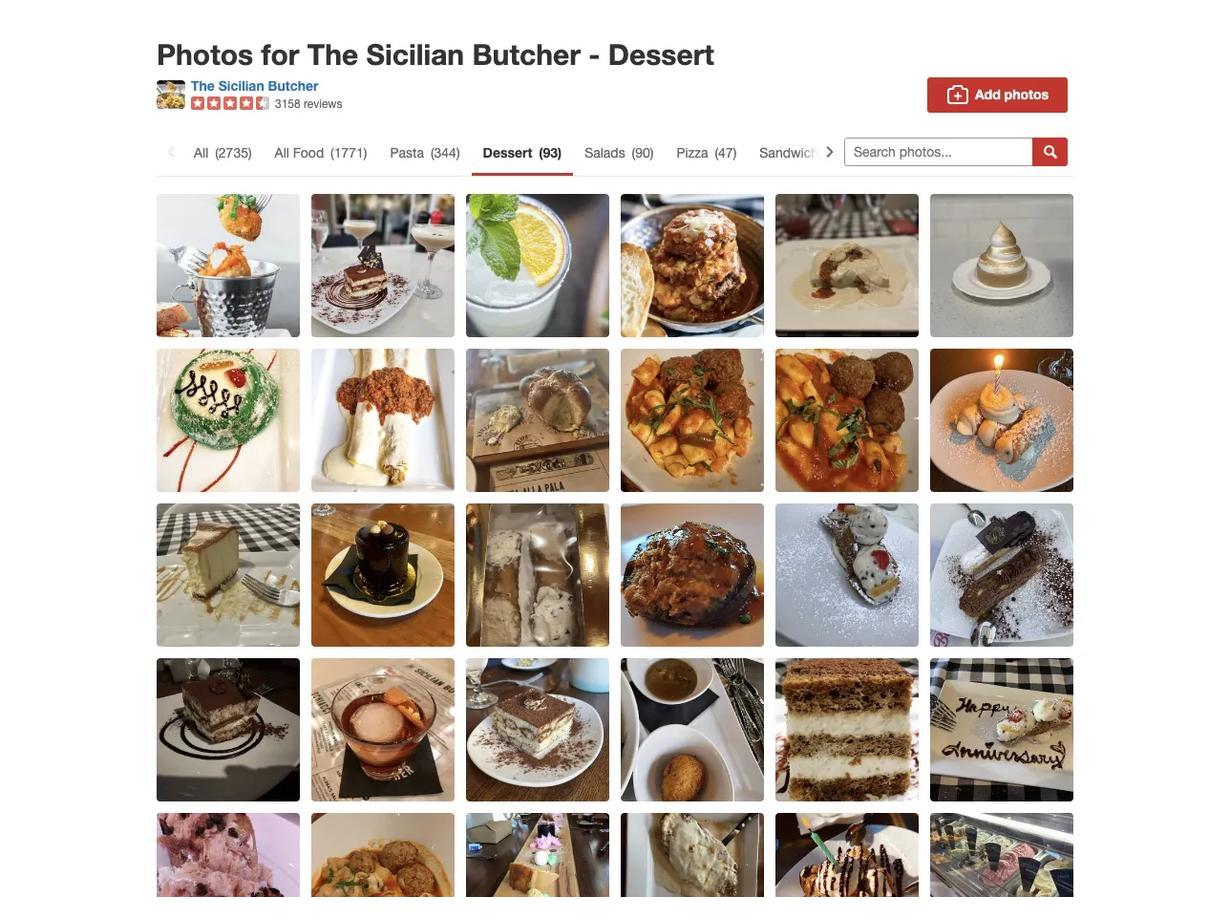 Task type: describe. For each thing, give the bounding box(es) containing it.
-
[[589, 37, 601, 72]]

photo of the sicilian butcher - phoenix, az, united states. fazzoletti image
[[776, 194, 919, 337]]

photo of the sicilian butcher - phoenix, az, united states. complimentary anniversary cannoli image
[[931, 658, 1074, 802]]

photo of the sicilian butcher - phoenix, az, united states. best of all... cannoli image
[[776, 504, 919, 647]]

photo of the sicilian butcher - phoenix, az, united states. pull apart garlic bread image
[[466, 349, 610, 492]]

for
[[261, 37, 300, 72]]

pasta (344)
[[390, 145, 460, 161]]

photo of the sicilian butcher - phoenix, az, united states. lemon meringue tart image
[[931, 194, 1074, 337]]

photo of the sicilian butcher - phoenix, az, united states. i don't even know what this is buuuuuuut it was bomb!!! image
[[157, 349, 300, 492]]

all for all
[[194, 145, 209, 161]]

add
[[976, 86, 1001, 102]]

4.5 star rating image
[[191, 97, 270, 110]]

salads (90)
[[585, 145, 654, 161]]

photo of the sicilian butcher - phoenix, az, united states. margarita image
[[466, 194, 610, 337]]

1 vertical spatial the
[[191, 77, 215, 94]]

(344)
[[431, 145, 460, 161]]

add photos
[[976, 86, 1049, 102]]

food
[[293, 145, 324, 161]]

1 vertical spatial dessert
[[483, 144, 533, 161]]

1 horizontal spatial the
[[308, 37, 359, 72]]

photo of the sicilian butcher - phoenix, az, united states. short rib cannoli image
[[312, 349, 455, 492]]

pizza (47)
[[677, 145, 737, 161]]

photo of the sicilian butcher - phoenix, az, united states. sicilian dessert board image
[[466, 813, 610, 897]]

add photos link
[[928, 77, 1068, 113]]

photo of the sicilian butcher - phoenix, az, united states. nergroni image
[[312, 658, 455, 802]]

photo of the sicilian butcher - phoenix, az, united states. chicken parmigiana with alfredo sauce instead of red sauce. image
[[621, 813, 765, 897]]

(90)
[[632, 145, 654, 161]]

(2735)
[[215, 145, 252, 161]]

photo of the sicilian butcher - phoenix, az, united states. stuffed mushrooms image
[[621, 504, 765, 647]]

photos
[[1005, 86, 1049, 102]]

the sicilian butcher link
[[191, 77, 319, 94]]

(93)
[[539, 144, 562, 161]]

photo of the sicilian butcher - phoenix, az, united states. cannoli! mix and match the stuffing and shells! image
[[466, 504, 610, 647]]

(47)
[[715, 145, 737, 161]]

1 vertical spatial sicilian
[[219, 77, 264, 94]]

photo of the sicilian butcher - phoenix, az, united states. tomasos meatball, arrabiatta sauce, paperdelle sauce. image
[[312, 813, 455, 897]]

photo of the sicilian butcher - phoenix, az, united states. gelato image
[[931, 813, 1074, 897]]

photo of the sicilian butcher - phoenix, az, united states. tiramisu with espresso martinis! image
[[312, 194, 455, 337]]



Task type: locate. For each thing, give the bounding box(es) containing it.
all left food
[[275, 145, 289, 161]]

butcher up 3158
[[268, 77, 319, 94]]

the up reviews
[[308, 37, 359, 72]]

sicilian
[[366, 37, 465, 72], [219, 77, 264, 94]]

2 all from the left
[[275, 145, 289, 161]]

1 vertical spatial butcher
[[268, 77, 319, 94]]

3158 reviews
[[275, 97, 343, 111]]

dessert (93)
[[483, 144, 562, 161]]

2 photo of the sicilian butcher - phoenix, az, united states. tiramisu image from the left
[[466, 658, 610, 802]]

photo of the sicilian butcher - phoenix, az, united states. cannoli siciliano image
[[931, 349, 1074, 492]]

1 horizontal spatial all
[[275, 145, 289, 161]]

0 vertical spatial sicilian
[[366, 37, 465, 72]]

all left (2735) at the left of the page
[[194, 145, 209, 161]]

dessert right -
[[609, 37, 715, 72]]

(1771)
[[331, 145, 367, 161]]

photo of the sicilian butcher - phoenix, az, united states. eclair duo. soooo good and fresh! image
[[931, 504, 1074, 647]]

all food (1771)
[[275, 145, 367, 161]]

all
[[194, 145, 209, 161], [275, 145, 289, 161]]

1 horizontal spatial butcher
[[473, 37, 581, 72]]

photo of the sicilian butcher - phoenix, az, united states image
[[776, 349, 919, 492], [776, 658, 919, 802], [157, 813, 300, 897], [776, 813, 919, 897]]

reviews
[[304, 97, 343, 111]]

photo of the sicilian butcher - phoenix, az, united states. tiramisu image
[[157, 658, 300, 802], [466, 658, 610, 802]]

the sicilian butcher image
[[157, 80, 185, 109]]

0 vertical spatial the
[[308, 37, 359, 72]]

3158
[[275, 97, 301, 111]]

photo of the sicilian butcher - phoenix, az, united states. gnocchi image
[[621, 349, 765, 492]]

0 horizontal spatial sicilian
[[219, 77, 264, 94]]

sandwiches
[[760, 145, 833, 161]]

butcher
[[473, 37, 581, 72], [268, 77, 319, 94]]

butcher left -
[[473, 37, 581, 72]]

photo of the sicilian butcher - phoenix, az, united states. cheesecake image
[[157, 504, 300, 647]]

salads
[[585, 145, 626, 161]]

sandwiches link
[[749, 130, 873, 176]]

0 vertical spatial butcher
[[473, 37, 581, 72]]

photo of the sicilian butcher - phoenix, az, united states. meatball image
[[621, 658, 765, 802]]

0 vertical spatial dessert
[[609, 37, 715, 72]]

0 horizontal spatial photo of the sicilian butcher - phoenix, az, united states. tiramisu image
[[157, 658, 300, 802]]

1 horizontal spatial dessert
[[609, 37, 715, 72]]

dessert left the '(93)' on the top left
[[483, 144, 533, 161]]

1 all from the left
[[194, 145, 209, 161]]

dessert
[[609, 37, 715, 72], [483, 144, 533, 161]]

0 horizontal spatial butcher
[[268, 77, 319, 94]]

the
[[308, 37, 359, 72], [191, 77, 215, 94]]

Search photos... text field
[[845, 138, 1034, 166]]

photos for the sicilian butcher - dessert
[[157, 37, 715, 72]]

1 horizontal spatial photo of the sicilian butcher - phoenix, az, united states. tiramisu image
[[466, 658, 610, 802]]

photos
[[157, 37, 253, 72]]

the sicilian butcher
[[191, 77, 319, 94]]

0 horizontal spatial the
[[191, 77, 215, 94]]

1 photo of the sicilian butcher - phoenix, az, united states. tiramisu image from the left
[[157, 658, 300, 802]]

photo of the sicilian butcher - phoenix, az, united states. eggplant parm image
[[621, 194, 765, 337]]

photo of the sicilian butcher - phoenix, az, united states. bucket of balls image
[[157, 194, 300, 337]]

all (2735)
[[194, 145, 252, 161]]

pizza
[[677, 145, 709, 161]]

0 horizontal spatial dessert
[[483, 144, 533, 161]]

the down photos
[[191, 77, 215, 94]]

photo of the sicilian butcher - phoenix, az, united states. chocolate hazelnut cake image
[[312, 504, 455, 647]]

all for all food
[[275, 145, 289, 161]]

pasta
[[390, 145, 424, 161]]

1 horizontal spatial sicilian
[[366, 37, 465, 72]]

0 horizontal spatial all
[[194, 145, 209, 161]]



Task type: vqa. For each thing, say whether or not it's contained in the screenshot.


